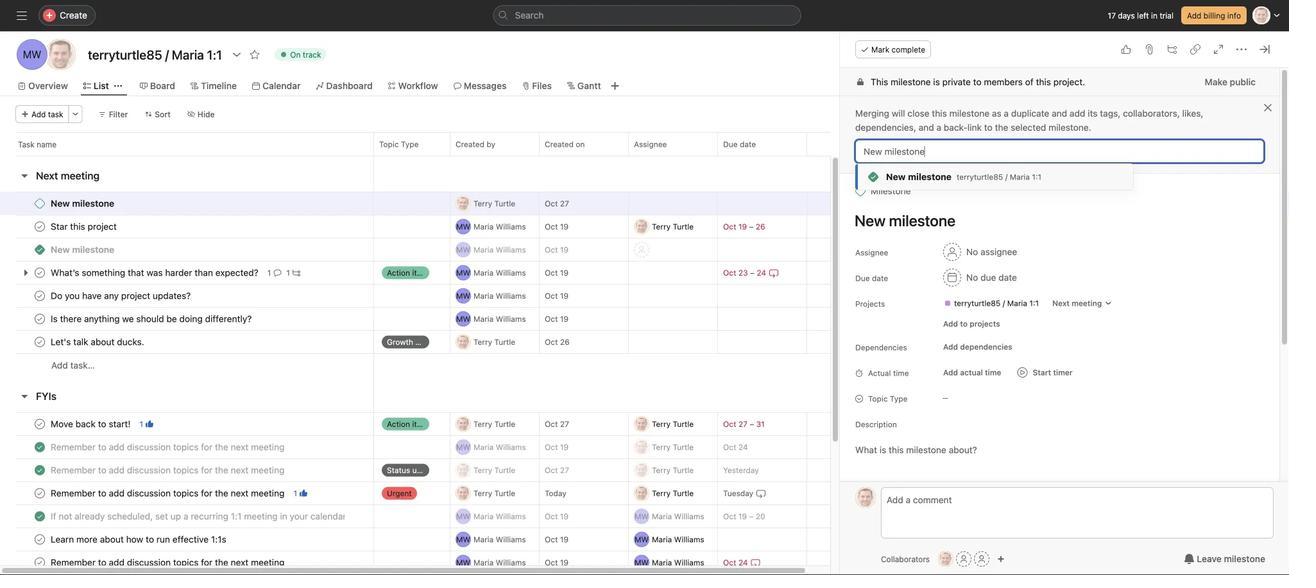 Task type: describe. For each thing, give the bounding box(es) containing it.
due inside main content
[[855, 274, 870, 283]]

timer
[[1053, 368, 1073, 377]]

files
[[532, 81, 552, 91]]

completed image for fourth completed option from the top of the page
[[32, 463, 47, 478]]

mw for creator for what's something that was harder than expected? cell
[[456, 269, 470, 278]]

Star this project text field
[[48, 220, 121, 233]]

terryturtle85 / maria 1:1
[[954, 299, 1039, 308]]

Is there anything we should be doing differently? text field
[[48, 313, 256, 326]]

completed checkbox for let's talk about ducks. text field
[[32, 335, 47, 350]]

maria inside creator for what's something that was harder than expected? cell
[[474, 269, 494, 278]]

mw for creator for is there anything we should be doing differently? cell
[[456, 315, 470, 324]]

this inside merging will close this milestone as a duplicate and add its tags, collaborators, likes, dependencies, and a back-link to the selected milestone.
[[932, 108, 947, 119]]

tuesday
[[723, 489, 753, 498]]

oct 27 inside header next meeting tree grid
[[545, 199, 569, 208]]

oct 19 for creator for remember to add discussion topics for the next meeting cell corresponding to — dropdown button
[[545, 559, 569, 568]]

make public
[[1205, 77, 1256, 87]]

what's something that was harder than expected? cell
[[0, 261, 374, 285]]

topic inside row
[[379, 140, 399, 149]]

creator for what's something that was harder than expected? cell
[[450, 261, 540, 285]]

row containing task name
[[0, 132, 854, 156]]

add task… row
[[0, 354, 854, 377]]

add billing info
[[1187, 11, 1241, 20]]

mw for 1st creator for remember to add discussion topics for the next meeting cell
[[456, 443, 470, 452]]

repeats image
[[751, 558, 761, 568]]

completed image for completed checkbox inside is there anything we should be doing differently? cell
[[32, 312, 47, 327]]

– for 31
[[750, 420, 754, 429]]

creator for new milestone cell for oct 19
[[450, 238, 540, 262]]

mw for creator for do you have any project updates? cell
[[456, 292, 470, 301]]

completed image for fifth completed option
[[32, 486, 47, 501]]

creator for do you have any project updates? cell
[[450, 284, 540, 308]]

2 completed image from the top
[[32, 265, 47, 281]]

maria williams inside creator for do you have any project updates? cell
[[474, 292, 526, 301]]

left
[[1137, 11, 1149, 20]]

due inside row
[[723, 140, 738, 149]]

main content inside new milestone dialog
[[840, 68, 1280, 576]]

close image
[[1263, 103, 1273, 113]]

maria williams inside creator for star this project cell
[[474, 222, 526, 231]]

meeting inside popup button
[[1072, 299, 1102, 308]]

oct 19 inside row
[[545, 269, 569, 278]]

add to projects
[[943, 320, 1000, 329]]

days
[[1118, 11, 1135, 20]]

list link
[[83, 79, 109, 93]]

make
[[1205, 77, 1227, 87]]

1 for urgent
[[294, 489, 297, 498]]

williams inside creator for is there anything we should be doing differently? cell
[[496, 315, 526, 324]]

creator for remember to add discussion topics for the next meeting cell for — dropdown button
[[450, 551, 540, 575]]

next inside popup button
[[1052, 299, 1070, 308]]

collaborators
[[881, 555, 930, 564]]

growth
[[387, 338, 413, 347]]

task
[[18, 140, 35, 149]]

hide
[[198, 110, 215, 119]]

17
[[1108, 11, 1116, 20]]

add task
[[31, 110, 63, 119]]

if not already scheduled, set up a recurring 1:1 meeting in your calendar cell
[[0, 505, 374, 529]]

urgent button
[[374, 482, 450, 505]]

completed image for completed option corresponding to remember to add discussion topics for the next meeting text field
[[32, 555, 47, 571]]

star this project cell
[[0, 215, 374, 239]]

calendar link
[[252, 79, 301, 93]]

oct 19 for creator for do you have any project updates? cell
[[545, 292, 569, 301]]

remember to add discussion topics for the next meeting text field for status update
[[48, 464, 288, 477]]

terry inside creator for let's talk about ducks. cell
[[474, 338, 492, 347]]

oct 27 – 31
[[723, 420, 765, 429]]

no assignee
[[966, 247, 1017, 257]]

status update button
[[374, 459, 450, 482]]

1 horizontal spatial date
[[872, 274, 888, 283]]

trial
[[1160, 11, 1174, 20]]

is there anything we should be doing differently? cell
[[0, 307, 374, 331]]

maria inside creator for star this project cell
[[474, 222, 494, 231]]

1 creator for remember to add discussion topics for the next meeting cell from the top
[[450, 436, 540, 459]]

topic inside main content
[[868, 395, 888, 404]]

action item button
[[374, 413, 450, 436]]

terry turtle inside creator for let's talk about ducks. cell
[[474, 338, 515, 347]]

add dependencies button
[[937, 338, 1018, 356]]

Let's talk about ducks. text field
[[48, 336, 148, 349]]

completed milestone checkbox for tt
[[35, 199, 45, 209]]

list
[[94, 81, 109, 91]]

projects
[[970, 320, 1000, 329]]

full screen image
[[1213, 44, 1224, 55]]

action item button
[[374, 261, 450, 285]]

maria williams inside the creator for if not already scheduled, set up a recurring 1:1 meeting in your calendar cell
[[474, 512, 526, 521]]

add for add actual time
[[943, 368, 958, 377]]

this
[[871, 77, 888, 87]]

leave
[[1197, 554, 1222, 565]]

add for add billing info
[[1187, 11, 1202, 20]]

mw for creator for remember to add discussion topics for the next meeting cell corresponding to — dropdown button
[[456, 559, 470, 568]]

/
[[1003, 299, 1005, 308]]

creator for new milestone cell for oct 27
[[450, 192, 540, 216]]

collaborators,
[[1123, 108, 1180, 119]]

do you have any project updates? cell
[[0, 284, 374, 308]]

add for add to projects
[[943, 320, 958, 329]]

oct 23 – 24
[[723, 269, 766, 278]]

sort
[[155, 110, 171, 119]]

start
[[1033, 368, 1051, 377]]

growth conversation button
[[374, 331, 462, 354]]

in
[[1151, 11, 1158, 20]]

24 inside header next meeting tree grid
[[757, 269, 766, 278]]

completed checkbox for move back to start! text field
[[32, 417, 47, 432]]

creator for remember to add discussion topics for the next meeting cell for status update dropdown button
[[450, 459, 540, 483]]

remember to add discussion topics for the next meeting cell for — dropdown button
[[0, 551, 374, 575]]

leave milestone
[[1197, 554, 1265, 565]]

turtle inside creator for let's talk about ducks. cell
[[494, 338, 515, 347]]

20
[[756, 512, 765, 521]]

meeting inside button
[[61, 170, 100, 182]]

add billing info button
[[1181, 6, 1247, 24]]

collapse task list for this section image for next meeting
[[19, 171, 30, 181]]

add to starred image
[[250, 49, 260, 60]]

0 horizontal spatial time
[[893, 369, 909, 378]]

new milestone cell for mw
[[0, 238, 374, 262]]

gantt link
[[567, 79, 601, 93]]

maria inside main content
[[1007, 299, 1027, 308]]

maria inside the creator for if not already scheduled, set up a recurring 1:1 meeting in your calendar cell
[[474, 512, 494, 521]]

the
[[995, 122, 1008, 133]]

mw for the creator for if not already scheduled, set up a recurring 1:1 meeting in your calendar cell
[[456, 512, 470, 521]]

0 horizontal spatial topic type
[[379, 140, 419, 149]]

0 vertical spatial a
[[1004, 108, 1009, 119]]

oct 19 for creator for learn more about how to run effective 1:1s cell
[[545, 535, 569, 544]]

dashboard
[[326, 81, 373, 91]]

row containing status update
[[0, 459, 854, 483]]

workflow
[[398, 81, 438, 91]]

to inside button
[[960, 320, 968, 329]]

tab actions image
[[114, 82, 122, 90]]

1 vertical spatial 24
[[738, 443, 748, 452]]

messages link
[[454, 79, 507, 93]]

31
[[756, 420, 765, 429]]

new milestone cell for tt
[[0, 192, 374, 216]]

conversation
[[415, 338, 462, 347]]

actual
[[868, 369, 891, 378]]

status
[[387, 466, 410, 475]]

creator for learn more about how to run effective 1:1s cell
[[450, 528, 540, 552]]

26 inside row
[[560, 338, 570, 347]]

collapse task list for this section image for fyis
[[19, 391, 30, 402]]

– for 20
[[749, 512, 754, 521]]

item for action item dropdown button
[[412, 420, 428, 429]]

close
[[908, 108, 930, 119]]

row containing growth conversation
[[0, 330, 854, 354]]

attachments: add a file to this task, new milestone image
[[1144, 44, 1154, 55]]

add for add dependencies
[[943, 343, 958, 352]]

1 button for urgent
[[291, 487, 310, 500]]

dependencies,
[[855, 122, 916, 133]]

mark complete button
[[855, 40, 931, 58]]

will
[[892, 108, 905, 119]]

start timer button
[[1012, 364, 1078, 382]]

created for created by
[[456, 140, 484, 149]]

on
[[576, 140, 585, 149]]

0 horizontal spatial a
[[937, 122, 941, 133]]

Find a milestone text field
[[855, 140, 1264, 163]]

this milestone is private to members of this project.
[[871, 77, 1085, 87]]

projects
[[855, 300, 885, 309]]

task name
[[18, 140, 57, 149]]

17 days left in trial
[[1108, 11, 1174, 20]]

New milestone text field
[[48, 244, 118, 256]]

add or remove collaborators image
[[997, 556, 1005, 563]]

no due date button
[[937, 266, 1023, 289]]

add task…
[[51, 360, 95, 371]]

maria inside creator for is there anything we should be doing differently? cell
[[474, 315, 494, 324]]

4 completed checkbox from the top
[[32, 463, 47, 478]]

time inside 'dropdown button'
[[985, 368, 1001, 377]]

complete
[[892, 45, 925, 54]]

1 oct 24 from the top
[[723, 443, 748, 452]]

create button
[[39, 5, 96, 26]]

growth conversation
[[387, 338, 462, 347]]

remember to add discussion topics for the next meeting text field for urgent
[[48, 487, 288, 500]]

action item for action item dropdown button
[[387, 420, 428, 429]]

1 remember to add discussion topics for the next meeting text field from the top
[[48, 441, 288, 454]]

Task Name text field
[[846, 206, 1264, 235]]

today
[[545, 489, 566, 498]]

topic type inside new milestone dialog
[[868, 395, 908, 404]]

merging
[[855, 108, 889, 119]]

likes,
[[1182, 108, 1203, 119]]

williams inside the creator for if not already scheduled, set up a recurring 1:1 meeting in your calendar cell
[[496, 512, 526, 521]]

1:1
[[1030, 299, 1039, 308]]

next meeting inside popup button
[[1052, 299, 1102, 308]]

0 horizontal spatial tt button
[[855, 488, 876, 508]]

on track
[[290, 50, 321, 59]]

fyis
[[36, 390, 57, 403]]

oct 19 for 1st creator for remember to add discussion topics for the next meeting cell
[[545, 443, 569, 452]]

terryturtle85
[[954, 299, 1001, 308]]

start timer
[[1033, 368, 1073, 377]]

row containing action item
[[0, 261, 854, 285]]

project.
[[1054, 77, 1085, 87]]

mw for creator for star this project cell
[[456, 222, 470, 231]]

no for no assignee
[[966, 247, 978, 257]]

remember to add discussion topics for the next meeting cell for status update dropdown button
[[0, 459, 374, 483]]

completed milestone image for tt
[[35, 199, 45, 209]]

oct 27 for action item
[[545, 420, 569, 429]]

public
[[1230, 77, 1256, 87]]

status update
[[387, 466, 438, 475]]

0 vertical spatial next meeting
[[36, 170, 100, 182]]

2 vertical spatial 24
[[738, 559, 748, 568]]

1 vertical spatial tt button
[[938, 552, 954, 567]]

milestone for leave
[[1224, 554, 1265, 565]]

1 button for action item
[[137, 418, 156, 431]]



Task type: locate. For each thing, give the bounding box(es) containing it.
completed milestone checkbox down next meeting button
[[35, 199, 45, 209]]

add left actual
[[943, 368, 958, 377]]

creator for new milestone cell containing tt
[[450, 192, 540, 216]]

gantt
[[577, 81, 601, 91]]

sort button
[[139, 105, 176, 123]]

creator for remember to add discussion topics for the next meeting cell
[[450, 436, 540, 459], [450, 459, 540, 483], [450, 482, 540, 506], [450, 551, 540, 575]]

1 vertical spatial completed milestone image
[[35, 245, 45, 255]]

1 vertical spatial completed milestone checkbox
[[35, 245, 45, 255]]

— for — dropdown button
[[382, 559, 387, 567]]

action item inside popup button
[[387, 269, 428, 278]]

meeting up new milestone text field on the left top of the page
[[61, 170, 100, 182]]

0 vertical spatial collapse task list for this section image
[[19, 171, 30, 181]]

learn more about how to run effective 1:1s cell
[[0, 528, 374, 552]]

header next meeting tree grid
[[0, 192, 854, 377]]

– inside row
[[750, 269, 755, 278]]

0 vertical spatial and
[[1052, 108, 1067, 119]]

add left "task…"
[[51, 360, 68, 371]]

— for — popup button
[[943, 395, 948, 402]]

0 horizontal spatial —
[[382, 559, 387, 567]]

1 vertical spatial next
[[1052, 299, 1070, 308]]

— button
[[937, 389, 1014, 407]]

williams
[[496, 222, 526, 231], [496, 245, 526, 254], [496, 269, 526, 278], [496, 292, 526, 301], [496, 315, 526, 324], [496, 443, 526, 452], [496, 512, 526, 521], [674, 512, 704, 521], [496, 535, 526, 544], [674, 535, 704, 544], [496, 559, 526, 568], [674, 559, 704, 568]]

add down "terryturtle85" at the bottom
[[943, 320, 958, 329]]

track
[[303, 50, 321, 59]]

add actual time
[[943, 368, 1001, 377]]

add for add task…
[[51, 360, 68, 371]]

0 vertical spatial due
[[723, 140, 738, 149]]

completed image inside the "move back to start!" cell
[[32, 417, 47, 432]]

add left billing
[[1187, 11, 1202, 20]]

0 vertical spatial action item
[[387, 269, 428, 278]]

2 creator for new milestone cell from the top
[[450, 238, 540, 262]]

completed image for completed option within if not already scheduled, set up a recurring 1:1 meeting in your calendar cell
[[32, 509, 47, 525]]

action for action item dropdown button
[[387, 420, 410, 429]]

mw for creator for new milestone cell containing mw
[[456, 245, 470, 254]]

1 vertical spatial a
[[937, 122, 941, 133]]

completed image
[[32, 288, 47, 304], [32, 312, 47, 327], [32, 335, 47, 350], [32, 417, 47, 432], [32, 440, 47, 455], [32, 486, 47, 501], [32, 555, 47, 571]]

1 for action item
[[140, 420, 143, 429]]

creator for if not already scheduled, set up a recurring 1:1 meeting in your calendar cell
[[450, 505, 540, 529]]

timeline
[[201, 81, 237, 91]]

maria williams inside creator for learn more about how to run effective 1:1s cell
[[474, 535, 526, 544]]

urgent
[[387, 489, 412, 498]]

back-
[[944, 122, 968, 133]]

completed milestone image left new milestone text box
[[35, 245, 45, 255]]

completed checkbox for remember to add discussion topics for the next meeting text field
[[32, 555, 47, 571]]

completed checkbox inside if not already scheduled, set up a recurring 1:1 meeting in your calendar cell
[[32, 509, 47, 525]]

on track button
[[269, 46, 332, 64]]

0 horizontal spatial next
[[36, 170, 58, 182]]

1 horizontal spatial created
[[545, 140, 574, 149]]

remember to add discussion topics for the next meeting text field inside row
[[48, 464, 288, 477]]

2 collapse task list for this section image from the top
[[19, 391, 30, 402]]

2 no from the top
[[966, 272, 978, 283]]

0 vertical spatial oct 24
[[723, 443, 748, 452]]

4 remember to add discussion topics for the next meeting cell from the top
[[0, 551, 374, 575]]

mw inside creator for star this project cell
[[456, 222, 470, 231]]

2 item from the top
[[412, 420, 428, 429]]

as
[[992, 108, 1001, 119]]

2 completed milestone checkbox from the top
[[35, 245, 45, 255]]

maria williams
[[474, 222, 526, 231], [474, 245, 526, 254], [474, 269, 526, 278], [474, 292, 526, 301], [474, 315, 526, 324], [474, 443, 526, 452], [474, 512, 526, 521], [652, 512, 704, 521], [474, 535, 526, 544], [652, 535, 704, 544], [474, 559, 526, 568], [652, 559, 704, 568]]

1 horizontal spatial to
[[973, 77, 982, 87]]

williams inside creator for star this project cell
[[496, 222, 526, 231]]

completed image inside star this project cell
[[32, 219, 47, 235]]

williams inside creator for what's something that was harder than expected? cell
[[496, 269, 526, 278]]

0 vertical spatial topic type
[[379, 140, 419, 149]]

1 oct 19 from the top
[[545, 222, 569, 231]]

a right as at the right top
[[1004, 108, 1009, 119]]

due
[[981, 272, 996, 283]]

action item inside dropdown button
[[387, 420, 428, 429]]

Completed milestone checkbox
[[35, 199, 45, 209], [35, 245, 45, 255]]

created left "by"
[[456, 140, 484, 149]]

let's talk about ducks. cell
[[0, 330, 374, 354]]

add for add task
[[31, 110, 46, 119]]

1 vertical spatial topic
[[868, 395, 888, 404]]

show options image
[[232, 49, 242, 60]]

add task… button
[[51, 359, 95, 373]]

5 completed image from the top
[[32, 532, 47, 548]]

0 vertical spatial due date
[[723, 140, 756, 149]]

3 completed checkbox from the top
[[32, 417, 47, 432]]

0 horizontal spatial milestone
[[891, 77, 931, 87]]

0 vertical spatial tt button
[[855, 488, 876, 508]]

date inside dropdown button
[[999, 272, 1017, 283]]

0 horizontal spatial created
[[456, 140, 484, 149]]

1 vertical spatial due date
[[855, 274, 888, 283]]

4 creator for remember to add discussion topics for the next meeting cell from the top
[[450, 551, 540, 575]]

1 horizontal spatial topic type
[[868, 395, 908, 404]]

– for 26
[[749, 222, 754, 231]]

completed image for 4th completed checkbox from the top of the page
[[32, 440, 47, 455]]

terry
[[474, 199, 492, 208], [652, 222, 671, 231], [474, 338, 492, 347], [474, 420, 492, 429], [652, 420, 671, 429], [652, 443, 671, 452], [474, 466, 492, 475], [652, 466, 671, 475], [474, 489, 492, 498], [652, 489, 671, 498]]

What's something that was harder than expected? text field
[[48, 267, 262, 279]]

6 completed image from the top
[[32, 486, 47, 501]]

4 completed image from the top
[[32, 509, 47, 525]]

dependencies
[[960, 343, 1012, 352]]

0 vertical spatial assignee
[[634, 140, 667, 149]]

3 remember to add discussion topics for the next meeting cell from the top
[[0, 482, 374, 506]]

oct 19 for creator for new milestone cell containing mw
[[545, 245, 569, 254]]

oct 26
[[545, 338, 570, 347]]

milestone right leave
[[1224, 554, 1265, 565]]

topic
[[379, 140, 399, 149], [868, 395, 888, 404]]

completed milestone image down next meeting button
[[35, 199, 45, 209]]

fyis button
[[36, 385, 57, 408]]

2 oct 19 from the top
[[545, 245, 569, 254]]

no inside dropdown button
[[966, 247, 978, 257]]

0 vertical spatial action
[[387, 269, 410, 278]]

1 completed milestone checkbox from the top
[[35, 199, 45, 209]]

repeats image right tuesday
[[756, 489, 766, 499]]

completed image inside 'learn more about how to run effective 1:1s' cell
[[32, 532, 47, 548]]

1 vertical spatial type
[[890, 395, 908, 404]]

created on
[[545, 140, 585, 149]]

1 completed checkbox from the top
[[32, 219, 47, 235]]

8 oct 19 from the top
[[545, 535, 569, 544]]

move back to start! cell
[[0, 413, 374, 436]]

1 vertical spatial item
[[412, 420, 428, 429]]

1 oct 27 from the top
[[545, 199, 569, 208]]

yesterday
[[723, 466, 759, 475]]

0 vertical spatial type
[[401, 140, 419, 149]]

9 oct 19 from the top
[[545, 559, 569, 568]]

1 item from the top
[[412, 269, 428, 278]]

oct 19 for the creator for if not already scheduled, set up a recurring 1:1 meeting in your calendar cell
[[545, 512, 569, 521]]

1 horizontal spatial type
[[890, 395, 908, 404]]

2 horizontal spatial to
[[984, 122, 993, 133]]

milestone left is
[[891, 77, 931, 87]]

1 vertical spatial topic type
[[868, 395, 908, 404]]

header fyis tree grid
[[0, 413, 854, 576]]

copy milestone link image
[[1190, 44, 1201, 55]]

1 remember to add discussion topics for the next meeting cell from the top
[[0, 436, 374, 459]]

type inside new milestone dialog
[[890, 395, 908, 404]]

1 action from the top
[[387, 269, 410, 278]]

terry inside creator for move back to start! cell
[[474, 420, 492, 429]]

maria williams inside creator for is there anything we should be doing differently? cell
[[474, 315, 526, 324]]

0 vertical spatial this
[[1036, 77, 1051, 87]]

row
[[0, 132, 854, 156], [15, 155, 838, 157], [0, 192, 854, 216], [0, 215, 854, 239], [0, 238, 854, 262], [0, 261, 854, 285], [0, 284, 854, 308], [0, 307, 854, 331], [0, 330, 854, 354], [0, 413, 854, 436], [0, 436, 854, 459], [0, 459, 854, 483], [0, 482, 854, 506], [0, 505, 854, 529], [0, 528, 854, 552], [0, 551, 854, 575]]

more actions for this task image
[[1237, 44, 1247, 55]]

27 inside header next meeting tree grid
[[560, 199, 569, 208]]

1
[[140, 420, 143, 429], [294, 489, 297, 498]]

2 completed checkbox from the top
[[32, 288, 47, 304]]

1 horizontal spatial topic
[[868, 395, 888, 404]]

add inside button
[[943, 320, 958, 329]]

no for no due date
[[966, 272, 978, 283]]

main content
[[840, 68, 1280, 576]]

completed image inside do you have any project updates? cell
[[32, 288, 47, 304]]

creator for remember to add discussion topics for the next meeting cell for urgent dropdown button
[[450, 482, 540, 506]]

main content containing this milestone is private to members of this project.
[[840, 68, 1280, 576]]

1 vertical spatial 26
[[560, 338, 570, 347]]

no left due
[[966, 272, 978, 283]]

next down the name
[[36, 170, 58, 182]]

7 completed image from the top
[[32, 555, 47, 571]]

created
[[456, 140, 484, 149], [545, 140, 574, 149]]

oct 27 for status update
[[545, 466, 569, 475]]

mw inside creator for new milestone cell
[[456, 245, 470, 254]]

tags,
[[1100, 108, 1121, 119]]

0 vertical spatial —
[[943, 395, 948, 402]]

0 likes. click to like this task image
[[1121, 44, 1131, 55]]

new milestone dialog
[[840, 31, 1289, 576]]

milestone
[[871, 186, 911, 196]]

next meeting up new milestone text field on the left top of the page
[[36, 170, 100, 182]]

remember to add discussion topics for the next meeting cell
[[0, 436, 374, 459], [0, 459, 374, 483], [0, 482, 374, 506], [0, 551, 374, 575]]

topic down actual
[[868, 395, 888, 404]]

completed milestone checkbox inside row
[[35, 199, 45, 209]]

oct 27 down created on
[[545, 199, 569, 208]]

oct 24 up yesterday in the bottom right of the page
[[723, 443, 748, 452]]

2 horizontal spatial date
[[999, 272, 1017, 283]]

add inside 'dropdown button'
[[943, 368, 958, 377]]

milestone inside leave milestone button
[[1224, 554, 1265, 565]]

Remember to add discussion topics for the next meeting text field
[[48, 441, 288, 454], [48, 464, 288, 477], [48, 487, 288, 500]]

task
[[48, 110, 63, 119]]

completed milestone image for mw
[[35, 245, 45, 255]]

completed image inside is there anything we should be doing differently? cell
[[32, 312, 47, 327]]

oct 19 for creator for is there anything we should be doing differently? cell
[[545, 315, 569, 324]]

0 vertical spatial completed milestone image
[[35, 199, 45, 209]]

4 oct 19 from the top
[[545, 292, 569, 301]]

of
[[1025, 77, 1034, 87]]

24 right 23
[[757, 269, 766, 278]]

0 vertical spatial milestone
[[891, 77, 931, 87]]

2 oct 27 from the top
[[545, 420, 569, 429]]

maria inside creator for learn more about how to run effective 1:1s cell
[[474, 535, 494, 544]]

Remember to add discussion topics for the next meeting text field
[[48, 557, 288, 569]]

None text field
[[85, 43, 225, 66]]

completed milestone image
[[35, 199, 45, 209], [35, 245, 45, 255]]

and up milestone.
[[1052, 108, 1067, 119]]

collapse task list for this section image
[[19, 171, 30, 181], [19, 391, 30, 402]]

1 completed image from the top
[[32, 288, 47, 304]]

expand sidebar image
[[17, 10, 27, 21]]

1 no from the top
[[966, 247, 978, 257]]

1 vertical spatial collapse task list for this section image
[[19, 391, 30, 402]]

type down the actual time
[[890, 395, 908, 404]]

topic type down workflow link
[[379, 140, 419, 149]]

repeats image
[[769, 268, 779, 278], [756, 489, 766, 499]]

completed image for completed checkbox in the "move back to start!" cell
[[32, 417, 47, 432]]

filter button
[[93, 105, 134, 123]]

completed milestone checkbox left new milestone text box
[[35, 245, 45, 255]]

next inside button
[[36, 170, 58, 182]]

remember to add discussion topics for the next meeting cell containing 1
[[0, 482, 374, 506]]

completed checkbox inside let's talk about ducks. cell
[[32, 335, 47, 350]]

5 completed image from the top
[[32, 440, 47, 455]]

1 comment image
[[274, 269, 281, 277]]

assignee
[[981, 247, 1017, 257]]

no
[[966, 247, 978, 257], [966, 272, 978, 283]]

expand subtask list for the task what's something that was harder than expected? image
[[21, 268, 31, 278]]

5 completed checkbox from the top
[[32, 486, 47, 501]]

oct 24 left repeats icon at bottom right
[[723, 559, 748, 568]]

1 vertical spatial due
[[855, 274, 870, 283]]

1 horizontal spatial 26
[[756, 222, 765, 231]]

action item for action item popup button
[[387, 269, 428, 278]]

next meeting button
[[1047, 295, 1118, 312]]

mw inside creator for is there anything we should be doing differently? cell
[[456, 315, 470, 324]]

1 action item from the top
[[387, 269, 428, 278]]

by
[[487, 140, 495, 149]]

–
[[749, 222, 754, 231], [750, 269, 755, 278], [750, 420, 754, 429], [749, 512, 754, 521]]

completed checkbox inside 'learn more about how to run effective 1:1s' cell
[[32, 532, 47, 548]]

3 oct 19 from the top
[[545, 269, 569, 278]]

date inside row
[[740, 140, 756, 149]]

mw inside the creator for if not already scheduled, set up a recurring 1:1 meeting in your calendar cell
[[456, 512, 470, 521]]

next meeting right "1:1"
[[1052, 299, 1102, 308]]

1 vertical spatial and
[[919, 122, 934, 133]]

duplicate
[[1011, 108, 1049, 119]]

milestone inside merging will close this milestone as a duplicate and add its tags, collaborators, likes, dependencies, and a back-link to the selected milestone.
[[949, 108, 990, 119]]

creator for let's talk about ducks. cell
[[450, 330, 540, 354]]

3 oct 27 from the top
[[545, 466, 569, 475]]

move tasks between sections image
[[353, 559, 361, 567]]

0 horizontal spatial 26
[[560, 338, 570, 347]]

3 completed checkbox from the top
[[32, 335, 47, 350]]

oct 27 right creator for move back to start! cell
[[545, 420, 569, 429]]

oct 27 up today
[[545, 466, 569, 475]]

created for created on
[[545, 140, 574, 149]]

Completed checkbox
[[32, 265, 47, 281], [32, 312, 47, 327], [32, 417, 47, 432], [32, 440, 47, 455], [32, 532, 47, 548]]

a
[[1004, 108, 1009, 119], [937, 122, 941, 133]]

1 horizontal spatial next
[[1052, 299, 1070, 308]]

1 vertical spatial remember to add discussion topics for the next meeting text field
[[48, 464, 288, 477]]

3 remember to add discussion topics for the next meeting text field from the top
[[48, 487, 288, 500]]

item inside dropdown button
[[412, 420, 428, 429]]

overview
[[28, 81, 68, 91]]

1 vertical spatial —
[[382, 559, 387, 567]]

repeats image right oct 23 – 24
[[769, 268, 779, 278]]

update
[[412, 466, 438, 475]]

– right 23
[[750, 269, 755, 278]]

mw for creator for learn more about how to run effective 1:1s cell
[[456, 535, 470, 544]]

completed image for completed option in do you have any project updates? cell
[[32, 288, 47, 304]]

7 oct 19 from the top
[[545, 512, 569, 521]]

type down workflow link
[[401, 140, 419, 149]]

1 horizontal spatial due
[[855, 274, 870, 283]]

1 vertical spatial new milestone cell
[[0, 238, 374, 262]]

due date inside main content
[[855, 274, 888, 283]]

meeting right "1:1"
[[1072, 299, 1102, 308]]

more actions image
[[72, 110, 79, 118]]

completed checkbox for the do you have any project updates? text box
[[32, 288, 47, 304]]

1 horizontal spatial —
[[943, 395, 948, 402]]

completed checkbox for is there anything we should be doing differently? text field
[[32, 312, 47, 327]]

to left "the"
[[984, 122, 993, 133]]

overview link
[[18, 79, 68, 93]]

close details image
[[1260, 44, 1270, 55]]

creator for star this project cell
[[450, 215, 540, 239]]

no assignee button
[[937, 241, 1023, 264]]

mark complete
[[871, 45, 925, 54]]

mw inside creator for learn more about how to run effective 1:1s cell
[[456, 535, 470, 544]]

24 left repeats icon at bottom right
[[738, 559, 748, 568]]

completed checkbox inside star this project cell
[[32, 219, 47, 235]]

0 horizontal spatial 1 button
[[137, 418, 156, 431]]

2 completed image from the top
[[32, 312, 47, 327]]

2 remember to add discussion topics for the next meeting text field from the top
[[48, 464, 288, 477]]

1 completed milestone image from the top
[[35, 199, 45, 209]]

add
[[1070, 108, 1085, 119]]

completed image inside let's talk about ducks. cell
[[32, 335, 47, 350]]

make public button
[[1196, 71, 1264, 94]]

add dependencies
[[943, 343, 1012, 352]]

0 vertical spatial 1
[[140, 420, 143, 429]]

add tab image
[[610, 81, 620, 91]]

action for action item popup button
[[387, 269, 410, 278]]

— down add actual time
[[943, 395, 948, 402]]

3 completed image from the top
[[32, 463, 47, 478]]

— right move tasks between sections image
[[382, 559, 387, 567]]

action inside dropdown button
[[387, 420, 410, 429]]

1 vertical spatial repeats image
[[756, 489, 766, 499]]

4 completed image from the top
[[32, 417, 47, 432]]

search list box
[[493, 5, 801, 26]]

2 vertical spatial remember to add discussion topics for the next meeting text field
[[48, 487, 288, 500]]

0 vertical spatial topic
[[379, 140, 399, 149]]

next
[[36, 170, 58, 182], [1052, 299, 1070, 308]]

24 down oct 27 – 31
[[738, 443, 748, 452]]

collapse task list for this section image down task
[[19, 171, 30, 181]]

2 completed milestone image from the top
[[35, 245, 45, 255]]

2 action from the top
[[387, 420, 410, 429]]

4 completed checkbox from the top
[[32, 440, 47, 455]]

6 completed checkbox from the top
[[32, 509, 47, 525]]

creator for new milestone cell containing mw
[[450, 238, 540, 262]]

7 completed checkbox from the top
[[32, 555, 47, 571]]

is
[[933, 77, 940, 87]]

1 horizontal spatial tt button
[[938, 552, 954, 567]]

1 vertical spatial to
[[984, 122, 993, 133]]

creator for new milestone cell
[[450, 192, 540, 216], [450, 238, 540, 262]]

1 horizontal spatial milestone
[[949, 108, 990, 119]]

row containing tt
[[0, 192, 854, 216]]

2 new milestone cell from the top
[[0, 238, 374, 262]]

this
[[1036, 77, 1051, 87], [932, 108, 947, 119]]

– up oct 23 – 24
[[749, 222, 754, 231]]

no due date
[[966, 272, 1017, 283]]

Completed checkbox
[[32, 219, 47, 235], [32, 288, 47, 304], [32, 335, 47, 350], [32, 463, 47, 478], [32, 486, 47, 501], [32, 509, 47, 525], [32, 555, 47, 571]]

next right "1:1"
[[1052, 299, 1070, 308]]

completed checkbox inside what's something that was harder than expected? cell
[[32, 265, 47, 281]]

1 completed image from the top
[[32, 219, 47, 235]]

creator for new milestone cell up creator for do you have any project updates? cell
[[450, 238, 540, 262]]

0 horizontal spatial to
[[960, 320, 968, 329]]

completed milestone image inside row
[[35, 199, 45, 209]]

assignee inside main content
[[855, 248, 888, 257]]

1 subtask image
[[292, 269, 300, 277]]

collapse task list for this section image left fyis button
[[19, 391, 30, 402]]

add down "add to projects"
[[943, 343, 958, 352]]

williams inside creator for do you have any project updates? cell
[[496, 292, 526, 301]]

creator for is there anything we should be doing differently? cell
[[450, 307, 540, 331]]

1 vertical spatial milestone
[[949, 108, 990, 119]]

1 horizontal spatial this
[[1036, 77, 1051, 87]]

no left 'assignee'
[[966, 247, 978, 257]]

0 horizontal spatial type
[[401, 140, 419, 149]]

1 horizontal spatial repeats image
[[769, 268, 779, 278]]

completed checkbox inside do you have any project updates? cell
[[32, 288, 47, 304]]

1 completed checkbox from the top
[[32, 265, 47, 281]]

new milestone cell
[[0, 192, 374, 216], [0, 238, 374, 262]]

1 vertical spatial action item
[[387, 420, 428, 429]]

terry turtle inside creator for move back to start! cell
[[474, 420, 515, 429]]

oct 24
[[723, 443, 748, 452], [723, 559, 748, 568]]

1 vertical spatial 1 button
[[291, 487, 310, 500]]

0 vertical spatial to
[[973, 77, 982, 87]]

1 new milestone cell from the top
[[0, 192, 374, 216]]

oct 19 for creator for star this project cell
[[545, 222, 569, 231]]

add task button
[[15, 105, 69, 123]]

1 collapse task list for this section image from the top
[[19, 171, 30, 181]]

add left the task
[[31, 110, 46, 119]]

0 horizontal spatial and
[[919, 122, 934, 133]]

3 completed image from the top
[[32, 335, 47, 350]]

completed image inside if not already scheduled, set up a recurring 1:1 meeting in your calendar cell
[[32, 509, 47, 525]]

mw inside creator for do you have any project updates? cell
[[456, 292, 470, 301]]

New milestone text field
[[48, 197, 118, 210]]

item inside popup button
[[412, 269, 428, 278]]

1 horizontal spatial due date
[[855, 274, 888, 283]]

0 horizontal spatial repeats image
[[756, 489, 766, 499]]

add subtask image
[[1167, 44, 1177, 55]]

calendar
[[262, 81, 301, 91]]

0 vertical spatial new milestone cell
[[0, 192, 374, 216]]

0 horizontal spatial 1
[[140, 420, 143, 429]]

creator for new milestone cell down "by"
[[450, 192, 540, 216]]

dependencies
[[855, 343, 907, 352]]

0 horizontal spatial topic
[[379, 140, 399, 149]]

5 completed checkbox from the top
[[32, 532, 47, 548]]

completed checkbox for star this project text field
[[32, 219, 47, 235]]

1 button inside the "move back to start!" cell
[[137, 418, 156, 431]]

maria williams inside creator for what's something that was harder than expected? cell
[[474, 269, 526, 278]]

1 vertical spatial this
[[932, 108, 947, 119]]

6 oct 19 from the top
[[545, 443, 569, 452]]

completed image for completed option within the let's talk about ducks. cell
[[32, 335, 47, 350]]

this right close
[[932, 108, 947, 119]]

0 vertical spatial completed milestone checkbox
[[35, 199, 45, 209]]

Do you have any project updates? text field
[[48, 290, 195, 303]]

williams inside creator for learn more about how to run effective 1:1s cell
[[496, 535, 526, 544]]

0 horizontal spatial date
[[740, 140, 756, 149]]

2 completed checkbox from the top
[[32, 312, 47, 327]]

tt inside creator for let's talk about ducks. cell
[[458, 338, 468, 347]]

search
[[515, 10, 544, 21]]

this right of
[[1036, 77, 1051, 87]]

to inside merging will close this milestone as a duplicate and add its tags, collaborators, likes, dependencies, and a back-link to the selected milestone.
[[984, 122, 993, 133]]

1 inside the "move back to start!" cell
[[140, 420, 143, 429]]

1 creator for new milestone cell from the top
[[450, 192, 540, 216]]

1 vertical spatial assignee
[[855, 248, 888, 257]]

2 action item from the top
[[387, 420, 428, 429]]

– for 24
[[750, 269, 755, 278]]

— inside dropdown button
[[382, 559, 387, 567]]

0 horizontal spatial due date
[[723, 140, 756, 149]]

to left projects
[[960, 320, 968, 329]]

assignee inside row
[[634, 140, 667, 149]]

hide button
[[181, 105, 220, 123]]

item for action item popup button
[[412, 269, 428, 278]]

1 horizontal spatial 1
[[294, 489, 297, 498]]

0 vertical spatial item
[[412, 269, 428, 278]]

0 vertical spatial 26
[[756, 222, 765, 231]]

action inside popup button
[[387, 269, 410, 278]]

topic down workflow link
[[379, 140, 399, 149]]

milestone
[[891, 77, 931, 87], [949, 108, 990, 119], [1224, 554, 1265, 565]]

— inside popup button
[[943, 395, 948, 402]]

0 vertical spatial no
[[966, 247, 978, 257]]

If not already scheduled, set up a recurring 1:1 meeting in your calendar text field
[[48, 510, 345, 523]]

due
[[723, 140, 738, 149], [855, 274, 870, 283]]

oct 19 – 20
[[723, 512, 765, 521]]

remember to add discussion topics for the next meeting cell for urgent dropdown button
[[0, 482, 374, 506]]

tt inside creator for move back to start! cell
[[458, 420, 468, 429]]

milestone up link
[[949, 108, 990, 119]]

completed checkbox for "learn more about how to run effective 1:1s" text box
[[32, 532, 47, 548]]

Learn more about how to run effective 1:1s text field
[[48, 534, 230, 546]]

3 creator for remember to add discussion topics for the next meeting cell from the top
[[450, 482, 540, 506]]

creator for move back to start! cell
[[450, 413, 540, 436]]

next meeting
[[36, 170, 100, 182], [1052, 299, 1102, 308]]

2 oct 24 from the top
[[723, 559, 748, 568]]

info
[[1227, 11, 1241, 20]]

2 created from the left
[[545, 140, 574, 149]]

topic type
[[379, 140, 419, 149], [868, 395, 908, 404]]

2 vertical spatial oct 27
[[545, 466, 569, 475]]

2 remember to add discussion topics for the next meeting cell from the top
[[0, 459, 374, 483]]

5 oct 19 from the top
[[545, 315, 569, 324]]

a left back-
[[937, 122, 941, 133]]

completed checkbox for if not already scheduled, set up a recurring 1:1 meeting in your calendar text box
[[32, 509, 47, 525]]

topic type down the actual time
[[868, 395, 908, 404]]

1 vertical spatial next meeting
[[1052, 299, 1102, 308]]

– left 31
[[750, 420, 754, 429]]

1 horizontal spatial time
[[985, 368, 1001, 377]]

0 horizontal spatial assignee
[[634, 140, 667, 149]]

milestone for this
[[891, 77, 931, 87]]

completed checkbox inside the "move back to start!" cell
[[32, 417, 47, 432]]

and down close
[[919, 122, 934, 133]]

turtle inside creator for move back to start! cell
[[494, 420, 515, 429]]

1 vertical spatial no
[[966, 272, 978, 283]]

Move back to start! text field
[[48, 418, 134, 431]]

create
[[60, 10, 87, 21]]

0 horizontal spatial next meeting
[[36, 170, 100, 182]]

24
[[757, 269, 766, 278], [738, 443, 748, 452], [738, 559, 748, 568]]

actual
[[960, 368, 983, 377]]

1 created from the left
[[456, 140, 484, 149]]

0 vertical spatial repeats image
[[769, 268, 779, 278]]

created left on
[[545, 140, 574, 149]]

add inside row
[[51, 360, 68, 371]]

maria inside creator for do you have any project updates? cell
[[474, 292, 494, 301]]

0 vertical spatial next
[[36, 170, 58, 182]]

to right private
[[973, 77, 982, 87]]

completed image
[[32, 219, 47, 235], [32, 265, 47, 281], [32, 463, 47, 478], [32, 509, 47, 525], [32, 532, 47, 548]]

1 horizontal spatial and
[[1052, 108, 1067, 119]]

2 creator for remember to add discussion topics for the next meeting cell from the top
[[450, 459, 540, 483]]

files link
[[522, 79, 552, 93]]

billing
[[1204, 11, 1225, 20]]

1 horizontal spatial 1 button
[[291, 487, 310, 500]]

item
[[412, 269, 428, 278], [412, 420, 428, 429]]

oct 19 – 26
[[723, 222, 765, 231]]

no inside dropdown button
[[966, 272, 978, 283]]

mw inside creator for what's something that was harder than expected? cell
[[456, 269, 470, 278]]

description
[[855, 420, 897, 429]]

– left "20"
[[749, 512, 754, 521]]

1 vertical spatial action
[[387, 420, 410, 429]]

completed image for completed option inside the star this project cell
[[32, 219, 47, 235]]

1 vertical spatial oct 27
[[545, 420, 569, 429]]

completed milestone checkbox for mw
[[35, 245, 45, 255]]

oct 27
[[545, 199, 569, 208], [545, 420, 569, 429], [545, 466, 569, 475]]

1 horizontal spatial a
[[1004, 108, 1009, 119]]

completed checkbox inside is there anything we should be doing differently? cell
[[32, 312, 47, 327]]

add actual time button
[[937, 364, 1007, 382]]



Task type: vqa. For each thing, say whether or not it's contained in the screenshot.
Collaborating
no



